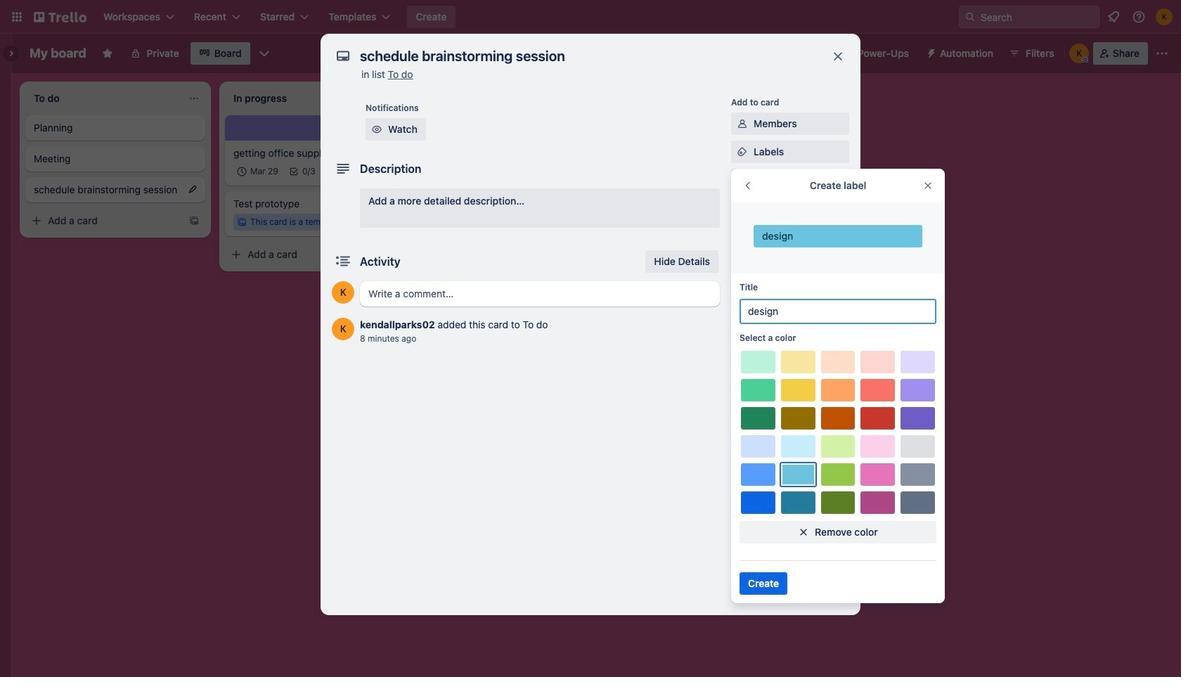 Task type: vqa. For each thing, say whether or not it's contained in the screenshot.
This member is an admin of this board. icon
no



Task type: describe. For each thing, give the bounding box(es) containing it.
0 vertical spatial create from template… image
[[188, 215, 200, 226]]

Write a comment text field
[[360, 281, 720, 307]]

1 kendallparks02 (kendallparks02) image from the top
[[332, 281, 354, 304]]

0 notifications image
[[1105, 8, 1122, 25]]

open information menu image
[[1132, 10, 1146, 24]]

primary element
[[0, 0, 1181, 34]]

return to previous screen image
[[743, 180, 754, 191]]

1 horizontal spatial create from template… image
[[388, 249, 399, 260]]

0 horizontal spatial kendallparks02 (kendallparks02) image
[[1069, 44, 1089, 63]]

close popover image
[[923, 180, 934, 191]]

show menu image
[[1155, 46, 1169, 60]]

Board name text field
[[23, 42, 93, 65]]

cover image
[[736, 257, 750, 271]]

search image
[[965, 11, 976, 23]]

0 vertical spatial kendallparks02 (kendallparks02) image
[[1156, 8, 1173, 25]]



Task type: locate. For each thing, give the bounding box(es) containing it.
kendallparks02 (kendallparks02) image right open information menu image
[[1156, 8, 1173, 25]]

kendallparks02 (kendallparks02) image
[[332, 281, 354, 304], [332, 318, 354, 340]]

1 vertical spatial kendallparks02 (kendallparks02) image
[[332, 318, 354, 340]]

None checkbox
[[233, 163, 283, 180]]

create from template… image
[[188, 215, 200, 226], [388, 249, 399, 260]]

edit card image
[[187, 184, 198, 195]]

0 vertical spatial kendallparks02 (kendallparks02) image
[[332, 281, 354, 304]]

1 horizontal spatial kendallparks02 (kendallparks02) image
[[1156, 8, 1173, 25]]

sm image
[[370, 122, 384, 136], [736, 484, 750, 498], [736, 512, 750, 526], [736, 546, 750, 560]]

sm image
[[920, 42, 940, 62], [736, 117, 750, 131], [736, 145, 750, 159], [736, 456, 750, 470]]

1 vertical spatial create from template… image
[[388, 249, 399, 260]]

color: sky, title: "design" element
[[754, 225, 923, 248]]

None text field
[[740, 299, 937, 324]]

2 kendallparks02 (kendallparks02) image from the top
[[332, 318, 354, 340]]

kendallparks02 (kendallparks02) image
[[1156, 8, 1173, 25], [1069, 44, 1089, 63]]

0 horizontal spatial create from template… image
[[188, 215, 200, 226]]

Search field
[[976, 6, 1099, 27]]

1 vertical spatial kendallparks02 (kendallparks02) image
[[1069, 44, 1089, 63]]

kendallparks02 (kendallparks02) image down search field
[[1069, 44, 1089, 63]]

back to home image
[[34, 6, 86, 28]]

star or unstar board image
[[102, 48, 113, 59]]

customize views image
[[257, 46, 271, 60]]

None text field
[[353, 44, 817, 69]]



